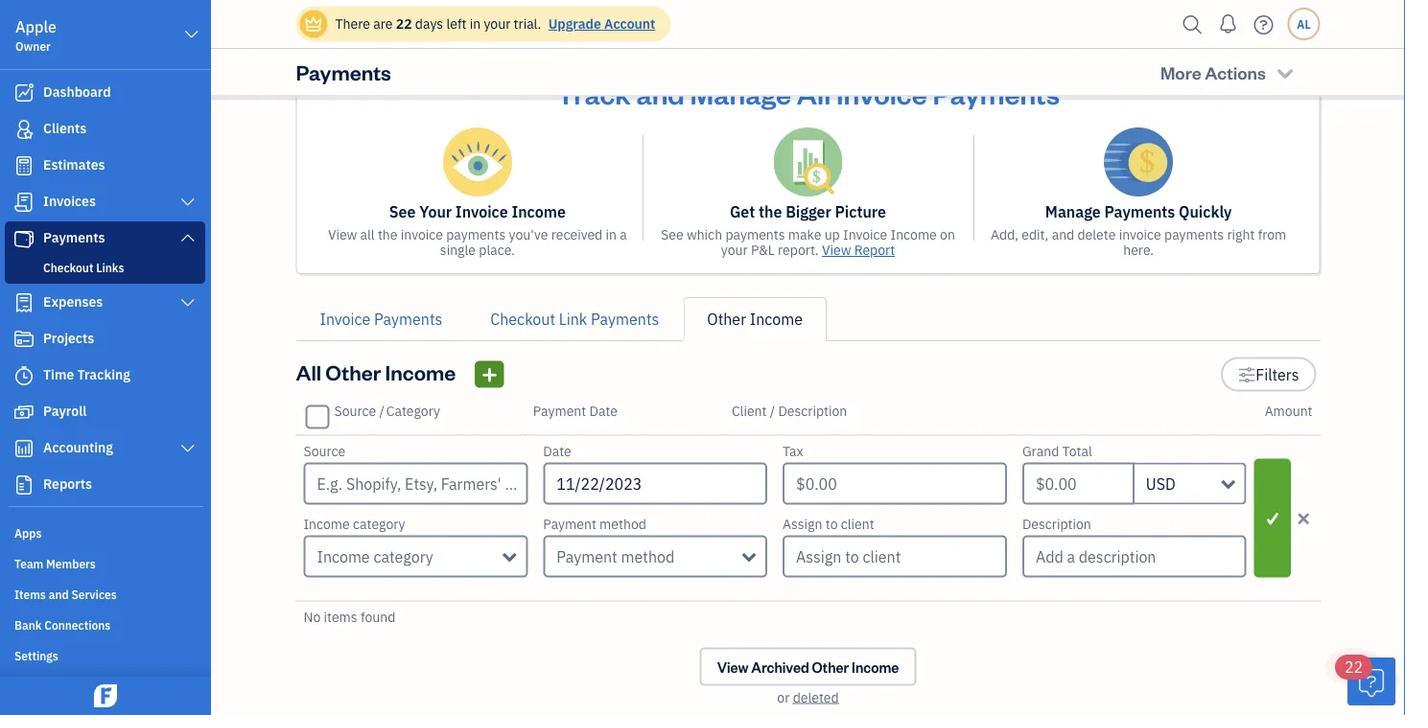 Task type: describe. For each thing, give the bounding box(es) containing it.
chevron large down image for payments
[[179, 230, 197, 246]]

time tracking link
[[5, 359, 205, 393]]

al button
[[1288, 8, 1321, 40]]

income category inside field
[[317, 548, 433, 568]]

Assign to client text field
[[785, 538, 1006, 577]]

link
[[559, 310, 588, 330]]

client
[[732, 403, 767, 420]]

1 horizontal spatial all
[[797, 75, 831, 111]]

report
[[855, 242, 896, 260]]

usd
[[1147, 475, 1176, 495]]

clients link
[[5, 112, 205, 147]]

place.
[[479, 242, 515, 260]]

chevron large down image for invoices
[[179, 195, 197, 210]]

1 vertical spatial payment
[[543, 516, 597, 534]]

p&l
[[751, 242, 775, 260]]

2 horizontal spatial other
[[812, 659, 850, 677]]

view for view archived other income
[[718, 659, 749, 677]]

delete
[[1078, 226, 1116, 244]]

single
[[440, 242, 476, 260]]

category
[[387, 403, 440, 420]]

grand
[[1023, 443, 1060, 461]]

0 vertical spatial payment
[[533, 403, 587, 420]]

invoice payments
[[320, 310, 443, 330]]

bigger
[[786, 202, 832, 223]]

there
[[335, 15, 370, 33]]

expenses link
[[5, 286, 205, 321]]

clients
[[43, 119, 87, 137]]

other income
[[708, 310, 803, 330]]

track
[[557, 75, 631, 111]]

Grand Total (USD) text field
[[1023, 464, 1135, 506]]

22 button
[[1336, 655, 1396, 706]]

all other income
[[296, 359, 456, 386]]

0 vertical spatial other
[[708, 310, 747, 330]]

dashboard image
[[12, 83, 36, 103]]

manage payments quickly image
[[1105, 128, 1174, 197]]

are
[[374, 15, 393, 33]]

report image
[[12, 476, 36, 495]]

more
[[1161, 61, 1202, 83]]

timer image
[[12, 367, 36, 386]]

payments link
[[5, 222, 205, 256]]

source / category
[[334, 403, 440, 420]]

see for which
[[661, 226, 684, 244]]

invoices link
[[5, 185, 205, 220]]

team members
[[14, 557, 96, 572]]

get the bigger picture
[[730, 202, 887, 223]]

$0.00 button
[[783, 464, 1008, 506]]

items and services link
[[5, 580, 205, 608]]

apps
[[14, 526, 42, 541]]

the inside "see your invoice income view all the invoice payments you've received in a single place."
[[378, 226, 398, 244]]

and for services
[[49, 587, 69, 603]]

report.
[[778, 242, 819, 260]]

manage inside manage payments quickly add, edit, and delete invoice payments right from here.
[[1046, 202, 1102, 223]]

0 vertical spatial payment method
[[543, 516, 647, 534]]

estimates
[[43, 156, 105, 174]]

and inside manage payments quickly add, edit, and delete invoice payments right from here.
[[1052, 226, 1075, 244]]

invoices
[[43, 192, 96, 210]]

invoice inside see which payments make up invoice income on your p&l report.
[[844, 226, 888, 244]]

Income category field
[[304, 536, 528, 579]]

here.
[[1124, 242, 1155, 260]]

dashboard
[[43, 83, 111, 101]]

found
[[361, 609, 396, 627]]

1 vertical spatial date
[[543, 443, 572, 461]]

all
[[360, 226, 375, 244]]

checkout links link
[[9, 256, 202, 279]]

payments for income
[[446, 226, 506, 244]]

category inside field
[[374, 548, 433, 568]]

deleted
[[793, 690, 839, 707]]

apple owner
[[15, 17, 57, 54]]

checkout link payments link
[[467, 298, 684, 342]]

a
[[620, 226, 627, 244]]

expense image
[[12, 294, 36, 313]]

settings link
[[5, 641, 205, 670]]

trial.
[[514, 15, 542, 33]]

see which payments make up invoice income on your p&l report.
[[661, 226, 956, 260]]

accounting
[[43, 439, 113, 457]]

payment date button
[[533, 403, 618, 420]]

amount
[[1266, 403, 1313, 420]]

bank connections link
[[5, 610, 205, 639]]

accounting link
[[5, 432, 205, 466]]

checkout for checkout links
[[43, 260, 93, 275]]

method inside "payment method" field
[[621, 548, 675, 568]]

up
[[825, 226, 840, 244]]

items
[[324, 609, 358, 627]]

track and manage all invoice payments
[[557, 75, 1060, 111]]

you've
[[509, 226, 548, 244]]

source for source / category
[[334, 403, 376, 420]]

filters button
[[1222, 358, 1317, 393]]

view inside "see your invoice income view all the invoice payments you've received in a single place."
[[328, 226, 357, 244]]

team
[[14, 557, 43, 572]]

team members link
[[5, 549, 205, 578]]

payroll
[[43, 403, 87, 420]]

view archived other income link
[[700, 649, 917, 687]]

payments inside main element
[[43, 229, 105, 247]]

0 vertical spatial the
[[759, 202, 783, 223]]

edit,
[[1022, 226, 1049, 244]]

0 vertical spatial in
[[470, 15, 481, 33]]

get the bigger picture image
[[774, 128, 843, 197]]

days
[[415, 15, 444, 33]]

actions
[[1206, 61, 1267, 83]]

archived
[[752, 659, 810, 677]]

received
[[552, 226, 603, 244]]

0 vertical spatial 22
[[396, 15, 412, 33]]

left
[[447, 15, 467, 33]]

time
[[43, 366, 74, 384]]

owner
[[15, 38, 51, 54]]

amount button
[[1266, 403, 1313, 420]]

see your invoice income image
[[443, 128, 512, 197]]

freshbooks image
[[90, 685, 121, 708]]

your inside see which payments make up invoice income on your p&l report.
[[722, 242, 748, 260]]

Date in MM/DD/YYYY format text field
[[543, 464, 768, 506]]

apps link
[[5, 518, 205, 547]]

invoice for your
[[401, 226, 443, 244]]

grand total
[[1023, 443, 1093, 461]]

time tracking
[[43, 366, 130, 384]]



Task type: locate. For each thing, give the bounding box(es) containing it.
payments down quickly on the top right
[[1165, 226, 1225, 244]]

payments down get
[[726, 226, 786, 244]]

0 vertical spatial description
[[779, 403, 848, 420]]

right
[[1228, 226, 1256, 244]]

0 vertical spatial your
[[484, 15, 511, 33]]

0 horizontal spatial /
[[380, 403, 385, 420]]

0 horizontal spatial manage
[[691, 75, 792, 111]]

1 vertical spatial method
[[621, 548, 675, 568]]

invoice inside "see your invoice income view all the invoice payments you've received in a single place."
[[456, 202, 508, 223]]

all up get the bigger picture
[[797, 75, 831, 111]]

to
[[826, 516, 838, 534]]

in right left
[[470, 15, 481, 33]]

invoice inside invoice payments link
[[320, 310, 371, 330]]

1 horizontal spatial invoice
[[1120, 226, 1162, 244]]

checkout left link
[[491, 310, 556, 330]]

more actions
[[1161, 61, 1267, 83]]

upgrade account link
[[545, 15, 656, 33]]

0 horizontal spatial other
[[326, 359, 381, 386]]

1 vertical spatial in
[[606, 226, 617, 244]]

/ right client at right
[[770, 403, 776, 420]]

al
[[1298, 16, 1312, 32]]

crown image
[[304, 14, 324, 34]]

0 vertical spatial and
[[637, 75, 685, 111]]

project image
[[12, 330, 36, 349]]

payment method up "payment method" field
[[543, 516, 647, 534]]

usd button
[[1135, 464, 1247, 506]]

2 horizontal spatial and
[[1052, 226, 1075, 244]]

other
[[708, 310, 747, 330], [326, 359, 381, 386], [812, 659, 850, 677]]

members
[[46, 557, 96, 572]]

0 horizontal spatial in
[[470, 15, 481, 33]]

invoice inside "see your invoice income view all the invoice payments you've received in a single place."
[[401, 226, 443, 244]]

Source text field
[[306, 465, 526, 504]]

0 vertical spatial category
[[353, 516, 406, 534]]

view left archived
[[718, 659, 749, 677]]

invoice right the delete
[[1120, 226, 1162, 244]]

your
[[484, 15, 511, 33], [722, 242, 748, 260]]

account
[[605, 15, 656, 33]]

invoice inside manage payments quickly add, edit, and delete invoice payments right from here.
[[1120, 226, 1162, 244]]

1 vertical spatial your
[[722, 242, 748, 260]]

1 horizontal spatial and
[[637, 75, 685, 111]]

other down which
[[708, 310, 747, 330]]

0 vertical spatial income category
[[304, 516, 406, 534]]

method down date in mm/dd/yyyy format text box
[[621, 548, 675, 568]]

add new other income entry image
[[481, 364, 499, 387]]

0 vertical spatial date
[[590, 403, 618, 420]]

1 payments from the left
[[446, 226, 506, 244]]

checkout up expenses
[[43, 260, 93, 275]]

other income link
[[684, 298, 827, 342]]

1 vertical spatial source
[[304, 443, 346, 461]]

1 horizontal spatial the
[[759, 202, 783, 223]]

0 horizontal spatial and
[[49, 587, 69, 603]]

the right all
[[378, 226, 398, 244]]

add,
[[991, 226, 1019, 244]]

in inside "see your invoice income view all the invoice payments you've received in a single place."
[[606, 226, 617, 244]]

invoice down your on the top left of page
[[401, 226, 443, 244]]

no items found
[[304, 609, 396, 627]]

0 horizontal spatial the
[[378, 226, 398, 244]]

/
[[380, 403, 385, 420], [770, 403, 776, 420]]

1 vertical spatial and
[[1052, 226, 1075, 244]]

payment method
[[543, 516, 647, 534], [557, 548, 675, 568]]

invoice
[[837, 75, 928, 111], [456, 202, 508, 223], [844, 226, 888, 244], [320, 310, 371, 330]]

checkout inside checkout links link
[[43, 260, 93, 275]]

payment date
[[533, 403, 618, 420]]

search image
[[1178, 10, 1209, 39]]

view left all
[[328, 226, 357, 244]]

2 vertical spatial other
[[812, 659, 850, 677]]

invoice for payments
[[1120, 226, 1162, 244]]

2 invoice from the left
[[1120, 226, 1162, 244]]

1 vertical spatial manage
[[1046, 202, 1102, 223]]

chart image
[[12, 440, 36, 459]]

0 horizontal spatial invoice
[[401, 226, 443, 244]]

0 horizontal spatial description
[[779, 403, 848, 420]]

date down payment date button
[[543, 443, 572, 461]]

payment
[[533, 403, 587, 420], [543, 516, 597, 534], [557, 548, 618, 568]]

payments inside manage payments quickly add, edit, and delete invoice payments right from here.
[[1165, 226, 1225, 244]]

in left a
[[606, 226, 617, 244]]

projects link
[[5, 322, 205, 357]]

method
[[600, 516, 647, 534], [621, 548, 675, 568]]

your left p&l
[[722, 242, 748, 260]]

estimates link
[[5, 149, 205, 183]]

1 horizontal spatial view
[[718, 659, 749, 677]]

0 horizontal spatial view
[[328, 226, 357, 244]]

client
[[841, 516, 875, 534]]

source
[[334, 403, 376, 420], [304, 443, 346, 461]]

payments inside see which payments make up invoice income on your p&l report.
[[726, 226, 786, 244]]

payment inside field
[[557, 548, 618, 568]]

chevrondown image
[[1275, 62, 1297, 82]]

description down grand total (usd) text field
[[1023, 516, 1092, 534]]

1 horizontal spatial your
[[722, 242, 748, 260]]

chevron large down image
[[183, 23, 201, 46], [179, 195, 197, 210], [179, 230, 197, 246], [179, 296, 197, 311]]

0 horizontal spatial date
[[543, 443, 572, 461]]

invoice image
[[12, 193, 36, 212]]

invoice
[[401, 226, 443, 244], [1120, 226, 1162, 244]]

services
[[71, 587, 117, 603]]

and right track
[[637, 75, 685, 111]]

1 horizontal spatial see
[[661, 226, 684, 244]]

see left which
[[661, 226, 684, 244]]

settings
[[14, 649, 58, 664]]

Payment method field
[[543, 536, 768, 579]]

and for manage
[[637, 75, 685, 111]]

1 horizontal spatial payments
[[726, 226, 786, 244]]

in
[[470, 15, 481, 33], [606, 226, 617, 244]]

and right edit,
[[1052, 226, 1075, 244]]

chevron large down image for expenses
[[179, 296, 197, 311]]

1 / from the left
[[380, 403, 385, 420]]

method up "payment method" field
[[600, 516, 647, 534]]

1 vertical spatial description
[[1023, 516, 1092, 534]]

and right items
[[49, 587, 69, 603]]

which
[[687, 226, 723, 244]]

chevron large down image inside invoices link
[[179, 195, 197, 210]]

source for source
[[304, 443, 346, 461]]

2 payments from the left
[[726, 226, 786, 244]]

make
[[789, 226, 822, 244]]

bank
[[14, 618, 42, 633]]

1 horizontal spatial manage
[[1046, 202, 1102, 223]]

or
[[778, 690, 790, 707]]

payment method down date in mm/dd/yyyy format text box
[[557, 548, 675, 568]]

your left trial.
[[484, 15, 511, 33]]

items
[[14, 587, 46, 603]]

see left your on the top left of page
[[389, 202, 416, 223]]

close image
[[1286, 71, 1308, 94]]

0 vertical spatial all
[[797, 75, 831, 111]]

the
[[759, 202, 783, 223], [378, 226, 398, 244]]

2 vertical spatial payment
[[557, 548, 618, 568]]

view archived other income
[[718, 659, 900, 677]]

22
[[396, 15, 412, 33], [1346, 658, 1364, 678]]

description up tax in the bottom of the page
[[779, 403, 848, 420]]

1 vertical spatial 22
[[1346, 658, 1364, 678]]

1 horizontal spatial other
[[708, 310, 747, 330]]

checkout for checkout link payments
[[491, 310, 556, 330]]

3 payments from the left
[[1165, 226, 1225, 244]]

description
[[779, 403, 848, 420], [1023, 516, 1092, 534]]

tracking
[[77, 366, 130, 384]]

all down invoice payments
[[296, 359, 322, 386]]

source down source / category at the left of page
[[304, 443, 346, 461]]

apple
[[15, 17, 57, 37]]

/ for category
[[380, 403, 385, 420]]

0 horizontal spatial checkout
[[43, 260, 93, 275]]

1 vertical spatial category
[[374, 548, 433, 568]]

items and services
[[14, 587, 117, 603]]

filters
[[1257, 365, 1300, 385]]

chevron large down image inside expenses link
[[179, 296, 197, 311]]

category up found
[[374, 548, 433, 568]]

income category up income category field
[[304, 516, 406, 534]]

invoice payments link
[[296, 298, 467, 342]]

2 / from the left
[[770, 403, 776, 420]]

income inside field
[[317, 548, 370, 568]]

see inside see which payments make up invoice income on your p&l report.
[[661, 226, 684, 244]]

0 horizontal spatial your
[[484, 15, 511, 33]]

1 horizontal spatial date
[[590, 403, 618, 420]]

more actions button
[[1144, 53, 1313, 92]]

assign to client
[[783, 516, 875, 534]]

payments inside "see your invoice income view all the invoice payments you've received in a single place."
[[446, 226, 506, 244]]

0 vertical spatial checkout
[[43, 260, 93, 275]]

no
[[304, 609, 321, 627]]

all
[[797, 75, 831, 111], [296, 359, 322, 386]]

payments for add,
[[1165, 226, 1225, 244]]

and inside main element
[[49, 587, 69, 603]]

1 horizontal spatial in
[[606, 226, 617, 244]]

on
[[941, 226, 956, 244]]

income category up found
[[317, 548, 433, 568]]

dashboard link
[[5, 76, 205, 110]]

estimate image
[[12, 156, 36, 176]]

other up source / category at the left of page
[[326, 359, 381, 386]]

settings image
[[1239, 364, 1257, 387]]

view right make
[[822, 242, 852, 260]]

2 horizontal spatial view
[[822, 242, 852, 260]]

other up deleted
[[812, 659, 850, 677]]

0 vertical spatial method
[[600, 516, 647, 534]]

0 vertical spatial see
[[389, 202, 416, 223]]

0 vertical spatial source
[[334, 403, 376, 420]]

1 horizontal spatial 22
[[1346, 658, 1364, 678]]

cancel image
[[1296, 508, 1313, 531]]

1 vertical spatial see
[[661, 226, 684, 244]]

your
[[420, 202, 452, 223]]

notifications image
[[1214, 5, 1244, 43]]

projects
[[43, 330, 94, 347]]

checkout inside checkout link payments link
[[491, 310, 556, 330]]

income inside "see your invoice income view all the invoice payments you've received in a single place."
[[512, 202, 566, 223]]

save image
[[1257, 508, 1290, 531]]

payments
[[296, 58, 391, 86], [933, 75, 1060, 111], [1105, 202, 1176, 223], [43, 229, 105, 247], [374, 310, 443, 330], [591, 310, 660, 330]]

tax $0.00
[[783, 443, 838, 495]]

/ left category
[[380, 403, 385, 420]]

1 horizontal spatial checkout
[[491, 310, 556, 330]]

22 inside dropdown button
[[1346, 658, 1364, 678]]

manage payments quickly add, edit, and delete invoice payments right from here.
[[991, 202, 1287, 260]]

0 horizontal spatial all
[[296, 359, 322, 386]]

1 invoice from the left
[[401, 226, 443, 244]]

payments down your on the top left of page
[[446, 226, 506, 244]]

1 vertical spatial all
[[296, 359, 322, 386]]

1 vertical spatial income category
[[317, 548, 433, 568]]

0 horizontal spatial payments
[[446, 226, 506, 244]]

main element
[[0, 0, 259, 716]]

total
[[1063, 443, 1093, 461]]

/ for description
[[770, 403, 776, 420]]

0 vertical spatial manage
[[691, 75, 792, 111]]

Description text field
[[1023, 536, 1247, 579]]

payment method inside field
[[557, 548, 675, 568]]

links
[[96, 260, 124, 275]]

chevron large down image
[[179, 441, 197, 457]]

income
[[512, 202, 566, 223], [891, 226, 937, 244], [750, 310, 803, 330], [385, 359, 456, 386], [304, 516, 350, 534], [317, 548, 370, 568], [852, 659, 900, 677]]

there are 22 days left in your trial. upgrade account
[[335, 15, 656, 33]]

go to help image
[[1249, 10, 1280, 39]]

view for view report
[[822, 242, 852, 260]]

see inside "see your invoice income view all the invoice payments you've received in a single place."
[[389, 202, 416, 223]]

quickly
[[1180, 202, 1233, 223]]

assign
[[783, 516, 823, 534]]

category up income category field
[[353, 516, 406, 534]]

0 horizontal spatial see
[[389, 202, 416, 223]]

checkout link payments
[[491, 310, 660, 330]]

1 vertical spatial checkout
[[491, 310, 556, 330]]

income inside see which payments make up invoice income on your p&l report.
[[891, 226, 937, 244]]

0 horizontal spatial 22
[[396, 15, 412, 33]]

money image
[[12, 403, 36, 422]]

1 vertical spatial the
[[378, 226, 398, 244]]

2 horizontal spatial payments
[[1165, 226, 1225, 244]]

payment image
[[12, 229, 36, 249]]

upgrade
[[549, 15, 601, 33]]

2 vertical spatial and
[[49, 587, 69, 603]]

reports link
[[5, 468, 205, 503]]

see for your
[[389, 202, 416, 223]]

client image
[[12, 120, 36, 139]]

source down all other income
[[334, 403, 376, 420]]

the right get
[[759, 202, 783, 223]]

1 vertical spatial other
[[326, 359, 381, 386]]

date up date in mm/dd/yyyy format text box
[[590, 403, 618, 420]]

payments inside manage payments quickly add, edit, and delete invoice payments right from here.
[[1105, 202, 1176, 223]]

1 horizontal spatial description
[[1023, 516, 1092, 534]]

expenses
[[43, 293, 103, 311]]

1 horizontal spatial /
[[770, 403, 776, 420]]

1 vertical spatial payment method
[[557, 548, 675, 568]]

resource center badge image
[[1348, 658, 1396, 706]]

$0.00
[[797, 475, 838, 495]]



Task type: vqa. For each thing, say whether or not it's contained in the screenshot.
be on the bottom left
no



